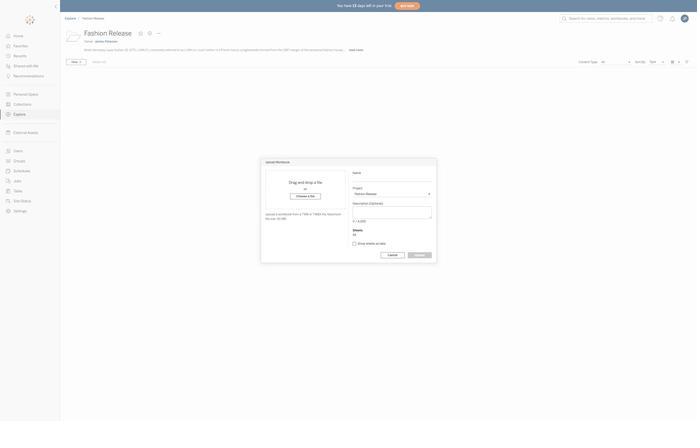 Task type: locate. For each thing, give the bounding box(es) containing it.
1 vertical spatial is
[[366, 246, 369, 251]]

drop
[[305, 180, 313, 185]]

by text only_f5he34f image for schedules
[[6, 169, 11, 173]]

1 horizontal spatial all
[[353, 233, 356, 237]]

file right drop
[[317, 180, 322, 185]]

0 vertical spatial is
[[216, 48, 218, 52]]

0 horizontal spatial the
[[278, 48, 282, 52]]

0 vertical spatial explore link
[[65, 17, 76, 21]]

1 by text only_f5he34f image from the top
[[6, 44, 11, 48]]

external assets
[[14, 131, 38, 135]]

2 by text only_f5he34f image from the top
[[6, 54, 11, 58]]

1 vertical spatial /
[[356, 220, 357, 223]]

or inside upload a workbook from a twb or twbx file. maximum file size: 50 mb.
[[310, 213, 312, 216]]

workbook
[[276, 161, 290, 164]]

as right to
[[181, 48, 184, 52]]

upload inside upload a workbook from a twb or twbx file. maximum file size: 50 mb.
[[266, 213, 275, 216]]

james peterson link
[[95, 39, 118, 44]]

sheets
[[353, 229, 363, 232]]

recents link
[[0, 51, 60, 61]]

cancel button
[[381, 252, 405, 258]]

by text only_f5he34f image
[[6, 34, 11, 38], [6, 54, 11, 58], [6, 74, 11, 78], [6, 112, 11, 117], [6, 131, 11, 135], [6, 149, 11, 153], [6, 159, 11, 163], [6, 169, 11, 173], [6, 179, 11, 184], [6, 189, 11, 194]]

release up peterson at the top left
[[109, 29, 132, 37]]

1 vertical spatial all
[[353, 233, 356, 237]]

by text only_f5he34f image left site
[[6, 199, 11, 204]]

fashion release
[[82, 17, 104, 20], [84, 29, 132, 37], [355, 192, 377, 196]]

is left french
[[216, 48, 218, 52]]

explore link up project image
[[65, 17, 76, 21]]

1 louis from the left
[[106, 48, 114, 52]]

by text only_f5he34f image inside settings link
[[6, 209, 11, 214]]

0 vertical spatial upload
[[266, 161, 275, 164]]

0 vertical spatial file
[[317, 180, 322, 185]]

site status
[[14, 199, 31, 204]]

0 horizontal spatial explore link
[[0, 110, 60, 120]]

2 vertical spatial upload
[[415, 254, 425, 257]]

3 by text only_f5he34f image from the top
[[6, 74, 11, 78]]

workbook
[[278, 213, 292, 216]]

/ right 0
[[356, 220, 357, 223]]

upload a workbook from a twb or twbx file. maximum file size: 50 mb.
[[266, 213, 341, 221]]

tasks
[[14, 189, 23, 194]]

of
[[301, 48, 304, 52]]

is
[[216, 48, 218, 52], [366, 246, 369, 251]]

7 by text only_f5he34f image from the top
[[6, 159, 11, 163]]

1 vertical spatial as
[[376, 242, 379, 246]]

lvmuy),
[[138, 48, 150, 52]]

0 horizontal spatial explore
[[14, 113, 26, 117]]

a left twb
[[300, 213, 302, 216]]

1 vertical spatial fashion
[[84, 29, 107, 37]]

the
[[278, 48, 282, 52], [304, 48, 309, 52]]

8 by text only_f5he34f image from the top
[[6, 169, 11, 173]]

0 vertical spatial as
[[181, 48, 184, 52]]

sheets all show sheets as tabs
[[353, 229, 386, 246]]

fashion release right "explore /"
[[82, 17, 104, 20]]

mb.
[[282, 217, 287, 221]]

1 vertical spatial or
[[304, 187, 307, 191]]

favorites link
[[0, 41, 60, 51]]

10 by text only_f5he34f image from the top
[[6, 189, 11, 194]]

explore
[[65, 17, 76, 20], [14, 113, 26, 117]]

a right choose
[[308, 195, 310, 198]]

1987
[[283, 48, 290, 52]]

1 vertical spatial file
[[310, 195, 315, 198]]

1 horizontal spatial as
[[376, 242, 379, 246]]

0 horizontal spatial from
[[271, 48, 277, 52]]

release
[[94, 17, 104, 20], [109, 29, 132, 37], [366, 192, 377, 196]]

by text only_f5he34f image left shared
[[6, 64, 11, 68]]

by text only_f5he34f image
[[6, 44, 11, 48], [6, 64, 11, 68], [6, 92, 11, 97], [6, 102, 11, 107], [6, 199, 11, 204], [6, 209, 11, 214]]

more
[[356, 48, 364, 52]]

1 horizontal spatial from
[[293, 213, 299, 216]]

2 louis from the left
[[197, 48, 205, 52]]

is down 'sheets'
[[366, 246, 369, 251]]

1 horizontal spatial the
[[304, 48, 309, 52]]

as inside the sheets all show sheets as tabs
[[376, 242, 379, 246]]

read
[[349, 48, 355, 52]]

0 horizontal spatial /
[[78, 17, 79, 20]]

0 vertical spatial all
[[102, 60, 106, 64]]

project
[[353, 187, 363, 190]]

fashion up 'james'
[[84, 29, 107, 37]]

2 by text only_f5he34f image from the top
[[6, 64, 11, 68]]

0 horizontal spatial all
[[102, 60, 106, 64]]

jobs
[[14, 179, 21, 184]]

drag
[[289, 180, 297, 185]]

1 by text only_f5he34f image from the top
[[6, 34, 11, 38]]

/ left "fashion release" element
[[78, 17, 79, 20]]

tabs
[[380, 242, 386, 246]]

me
[[33, 64, 38, 68]]

2 vuitton from the left
[[205, 48, 215, 52]]

louis right lvmh
[[197, 48, 205, 52]]

twb
[[302, 213, 309, 216]]

explore /
[[65, 17, 79, 20]]

file
[[317, 180, 322, 185], [310, 195, 315, 198], [266, 217, 270, 221]]

explore down collections
[[14, 113, 26, 117]]

3 by text only_f5he34f image from the top
[[6, 92, 11, 97]]

file inside drag and drop a file or
[[317, 180, 322, 185]]

house…
[[335, 48, 345, 52]]

1 horizontal spatial or
[[304, 187, 307, 191]]

all inside the sheets all show sheets as tabs
[[353, 233, 356, 237]]

5 by text only_f5he34f image from the top
[[6, 131, 11, 135]]

1 horizontal spatial vuitton
[[205, 48, 215, 52]]

2 vertical spatial fashion
[[355, 192, 366, 196]]

sort by:
[[635, 60, 647, 64]]

/ inside upload workbook dialog
[[356, 220, 357, 223]]

select
[[93, 60, 102, 64]]

by text only_f5he34f image inside site status link
[[6, 199, 11, 204]]

0 vertical spatial explore
[[65, 17, 76, 20]]

file right choose
[[310, 195, 315, 198]]

by text only_f5he34f image inside collections link
[[6, 102, 11, 107]]

0 horizontal spatial vuitton
[[114, 48, 124, 52]]

by text only_f5he34f image inside tasks link
[[6, 189, 11, 194]]

vuitton left french
[[205, 48, 215, 52]]

file inside button
[[310, 195, 315, 198]]

2 the from the left
[[304, 48, 309, 52]]

schedules
[[14, 169, 30, 173]]

louis
[[106, 48, 114, 52], [197, 48, 205, 52]]

settings link
[[0, 206, 60, 216]]

by text only_f5he34f image inside home link
[[6, 34, 11, 38]]

have
[[344, 4, 352, 8]]

by text only_f5he34f image inside shared with me link
[[6, 64, 11, 68]]

fashion right "explore /"
[[82, 17, 93, 20]]

1 horizontal spatial /
[[356, 220, 357, 223]]

2 horizontal spatial file
[[317, 180, 322, 185]]

by text only_f5he34f image inside schedules link
[[6, 169, 11, 173]]

0 vertical spatial /
[[78, 17, 79, 20]]

trial.
[[385, 4, 393, 8]]

upload workbook dialog
[[261, 159, 437, 263]]

vuitton left 'se' on the left of the page
[[114, 48, 124, 52]]

1 horizontal spatial release
[[109, 29, 132, 37]]

by text only_f5he34f image inside "recommendations" link
[[6, 74, 11, 78]]

or right lvmh
[[194, 48, 197, 52]]

explore inside 'link'
[[14, 113, 26, 117]]

or up "choose a file"
[[304, 187, 307, 191]]

all inside button
[[102, 60, 106, 64]]

in
[[373, 4, 376, 8]]

personal space link
[[0, 89, 60, 100]]

2 vertical spatial fashion release
[[355, 192, 377, 196]]

or
[[194, 48, 197, 52], [304, 187, 307, 191], [310, 213, 312, 216]]

all down sheets
[[353, 233, 356, 237]]

explore up project image
[[65, 17, 76, 20]]

here
[[387, 246, 396, 251]]

content
[[579, 60, 590, 64]]

by:
[[642, 60, 647, 64]]

fashion release element
[[81, 17, 106, 20]]

all right the select
[[102, 60, 106, 64]]

schedules link
[[0, 166, 60, 176]]

navigation panel element
[[0, 15, 60, 216]]

there is nothing here yet.
[[353, 246, 405, 251]]

1 vertical spatial release
[[109, 29, 132, 37]]

fashion down project
[[355, 192, 366, 196]]

select all
[[93, 60, 106, 64]]

the right of
[[304, 48, 309, 52]]

file.
[[322, 213, 327, 216]]

1 vertical spatial explore link
[[0, 110, 60, 120]]

by text only_f5he34f image inside personal space link
[[6, 92, 11, 97]]

0 horizontal spatial louis
[[106, 48, 114, 52]]

by text only_f5he34f image left favorites at the left of the page
[[6, 44, 11, 48]]

by text only_f5he34f image inside external assets link
[[6, 131, 11, 135]]

by text only_f5he34f image inside explore 'link'
[[6, 112, 11, 117]]

2 vertical spatial release
[[366, 192, 377, 196]]

6 by text only_f5he34f image from the top
[[6, 209, 11, 214]]

fashion release up the description (optional)
[[355, 192, 377, 196]]

by text only_f5he34f image inside 'recents' link
[[6, 54, 11, 58]]

days
[[358, 4, 365, 8]]

by text only_f5he34f image inside groups link
[[6, 159, 11, 163]]

as up nothing
[[376, 242, 379, 246]]

0 horizontal spatial release
[[94, 17, 104, 20]]

4 by text only_f5he34f image from the top
[[6, 112, 11, 117]]

1 horizontal spatial file
[[310, 195, 315, 198]]

file left size:
[[266, 217, 270, 221]]

0 horizontal spatial or
[[194, 48, 197, 52]]

groups link
[[0, 156, 60, 166]]

9 by text only_f5he34f image from the top
[[6, 179, 11, 184]]

renowned
[[310, 48, 323, 52]]

1 vertical spatial from
[[293, 213, 299, 216]]

by text only_f5he34f image inside the favorites link
[[6, 44, 11, 48]]

settings
[[14, 209, 27, 214]]

2 horizontal spatial release
[[366, 192, 377, 196]]

moët
[[84, 48, 91, 52]]

by text only_f5he34f image for explore
[[6, 112, 11, 117]]

6 by text only_f5he34f image from the top
[[6, 149, 11, 153]]

1 vertical spatial fashion release
[[84, 29, 132, 37]]

by text only_f5he34f image left personal
[[6, 92, 11, 97]]

from inside upload a workbook from a twb or twbx file. maximum file size: 50 mb.
[[293, 213, 299, 216]]

4 by text only_f5he34f image from the top
[[6, 102, 11, 107]]

louis down peterson at the top left
[[106, 48, 114, 52]]

by text only_f5he34f image for settings
[[6, 209, 11, 214]]

space
[[28, 93, 38, 97]]

Description (Optional) text field
[[353, 206, 432, 219]]

release up 'james'
[[94, 17, 104, 20]]

luxury
[[231, 48, 240, 52]]

0 vertical spatial fashion release
[[82, 17, 104, 20]]

by text only_f5he34f image for recommendations
[[6, 74, 11, 78]]

status
[[21, 199, 31, 204]]

upload
[[266, 161, 275, 164], [266, 213, 275, 216], [415, 254, 425, 257]]

5 by text only_f5he34f image from the top
[[6, 199, 11, 204]]

shared with me
[[14, 64, 38, 68]]

by text only_f5he34f image left settings
[[6, 209, 11, 214]]

a right drop
[[314, 180, 316, 185]]

by text only_f5he34f image left collections
[[6, 102, 11, 107]]

2 horizontal spatial or
[[310, 213, 312, 216]]

fashion
[[324, 48, 334, 52]]

2 vertical spatial or
[[310, 213, 312, 216]]

explore link down collections
[[0, 110, 60, 120]]

a inside button
[[308, 195, 310, 198]]

1 horizontal spatial explore link
[[65, 17, 76, 21]]

read more button
[[346, 48, 366, 52]]

by text only_f5he34f image inside users "link"
[[6, 149, 11, 153]]

2 vertical spatial file
[[266, 217, 270, 221]]

fashion
[[82, 17, 93, 20], [84, 29, 107, 37], [355, 192, 366, 196]]

external
[[14, 131, 27, 135]]

/ for 0
[[356, 220, 357, 223]]

site status link
[[0, 196, 60, 206]]

by text only_f5he34f image for collections
[[6, 102, 11, 107]]

show
[[358, 242, 366, 246]]

or right twb
[[310, 213, 312, 216]]

release up the description (optional)
[[366, 192, 377, 196]]

1 vertical spatial upload
[[266, 213, 275, 216]]

0 horizontal spatial file
[[266, 217, 270, 221]]

1 vertical spatial explore
[[14, 113, 26, 117]]

there
[[353, 246, 365, 251]]

fashion release up james peterson link
[[84, 29, 132, 37]]

by text only_f5he34f image for shared with me
[[6, 64, 11, 68]]

1 horizontal spatial louis
[[197, 48, 205, 52]]

by text only_f5he34f image inside the jobs link
[[6, 179, 11, 184]]

vuitton
[[114, 48, 124, 52], [205, 48, 215, 52]]

the left 1987
[[278, 48, 282, 52]]

1 horizontal spatial explore
[[65, 17, 76, 20]]

from left twb
[[293, 213, 299, 216]]

0 vertical spatial from
[[271, 48, 277, 52]]

from right 'formed'
[[271, 48, 277, 52]]

by text only_f5he34f image for jobs
[[6, 179, 11, 184]]

users link
[[0, 146, 60, 156]]

personal
[[14, 93, 27, 97]]

fashion inside popup button
[[355, 192, 366, 196]]



Task type: vqa. For each thing, say whether or not it's contained in the screenshot.
50
yes



Task type: describe. For each thing, give the bounding box(es) containing it.
0 / 4,000
[[353, 220, 366, 223]]

(otc:
[[129, 48, 137, 52]]

sheets
[[366, 242, 375, 246]]

description (optional)
[[353, 202, 383, 205]]

assets
[[27, 131, 38, 135]]

upload inside button
[[415, 254, 425, 257]]

choose a file
[[296, 195, 315, 198]]

collections link
[[0, 100, 60, 110]]

0
[[353, 220, 355, 223]]

site
[[14, 199, 20, 204]]

sort
[[635, 60, 641, 64]]

a up 50
[[276, 213, 278, 216]]

merger
[[290, 48, 300, 52]]

recommendations link
[[0, 71, 60, 81]]

content type:
[[579, 60, 598, 64]]

Name text field
[[353, 176, 432, 182]]

formed
[[260, 48, 270, 52]]

referred
[[166, 48, 177, 52]]

your
[[377, 4, 384, 8]]

yet.
[[397, 246, 405, 251]]

you have 13 days left in your trial.
[[337, 4, 393, 8]]

personal space
[[14, 93, 38, 97]]

main navigation. press the up and down arrow keys to access links. element
[[0, 31, 60, 216]]

owner
[[84, 40, 93, 43]]

upload workbook
[[266, 161, 290, 164]]

james
[[95, 40, 104, 43]]

tasks link
[[0, 186, 60, 196]]

left
[[366, 4, 372, 8]]

0 vertical spatial or
[[194, 48, 197, 52]]

with
[[26, 64, 33, 68]]

by text only_f5he34f image for users
[[6, 149, 11, 153]]

0 vertical spatial fashion
[[82, 17, 93, 20]]

moët hennessy louis vuitton se (otc: lvmuy), commonly referred to as lvmh or louis vuitton is a french luxury conglomerate formed from the 1987 merger of the renowned fashion house…
[[84, 48, 345, 52]]

maximum
[[328, 213, 341, 216]]

0 horizontal spatial is
[[216, 48, 218, 52]]

upload for workbook
[[266, 161, 275, 164]]

buy
[[401, 4, 407, 8]]

select all button
[[89, 59, 109, 65]]

favorites
[[14, 44, 28, 48]]

now
[[408, 4, 414, 8]]

type:
[[591, 60, 598, 64]]

by text only_f5he34f image for external assets
[[6, 131, 11, 135]]

se
[[125, 48, 128, 52]]

and
[[298, 180, 305, 185]]

1 horizontal spatial is
[[366, 246, 369, 251]]

hennessy
[[92, 48, 106, 52]]

1 the from the left
[[278, 48, 282, 52]]

(optional)
[[369, 202, 383, 205]]

recommendations
[[14, 74, 44, 78]]

or inside drag and drop a file or
[[304, 187, 307, 191]]

all for sheets
[[353, 233, 356, 237]]

you
[[337, 4, 343, 8]]

by text only_f5he34f image for recents
[[6, 54, 11, 58]]

users
[[14, 149, 23, 153]]

name
[[353, 171, 361, 175]]

by text only_f5he34f image for favorites
[[6, 44, 11, 48]]

nothing
[[370, 246, 386, 251]]

cancel
[[388, 254, 398, 257]]

all for select
[[102, 60, 106, 64]]

a left french
[[219, 48, 220, 52]]

new
[[72, 60, 78, 64]]

upload button
[[408, 252, 432, 258]]

buy now
[[401, 4, 414, 8]]

explore for explore /
[[65, 17, 76, 20]]

recents
[[14, 54, 27, 58]]

by text only_f5he34f image for groups
[[6, 159, 11, 163]]

a inside drag and drop a file or
[[314, 180, 316, 185]]

file inside upload a workbook from a twb or twbx file. maximum file size: 50 mb.
[[266, 217, 270, 221]]

drag and drop a file or
[[289, 180, 322, 191]]

0 vertical spatial release
[[94, 17, 104, 20]]

1 vuitton from the left
[[114, 48, 124, 52]]

by text only_f5he34f image for personal space
[[6, 92, 11, 97]]

by text only_f5he34f image for site status
[[6, 199, 11, 204]]

13
[[353, 4, 357, 8]]

buy now button
[[395, 2, 421, 10]]

release inside fashion release popup button
[[366, 192, 377, 196]]

project image
[[66, 28, 81, 43]]

description
[[353, 202, 369, 205]]

fashion release button
[[353, 191, 432, 197]]

by text only_f5he34f image for tasks
[[6, 189, 11, 194]]

owner james peterson
[[84, 40, 118, 43]]

new button
[[66, 59, 86, 65]]

home link
[[0, 31, 60, 41]]

/ for explore
[[78, 17, 79, 20]]

50
[[277, 217, 281, 221]]

size:
[[270, 217, 277, 221]]

fashion release inside popup button
[[355, 192, 377, 196]]

0 horizontal spatial as
[[181, 48, 184, 52]]

shared with me link
[[0, 61, 60, 71]]

jobs link
[[0, 176, 60, 186]]

explore for explore
[[14, 113, 26, 117]]

4,000
[[358, 220, 366, 223]]

collections
[[14, 103, 31, 107]]

choose
[[296, 195, 307, 198]]

conglomerate
[[240, 48, 259, 52]]

external assets link
[[0, 128, 60, 138]]

upload for a
[[266, 213, 275, 216]]

by text only_f5he34f image for home
[[6, 34, 11, 38]]



